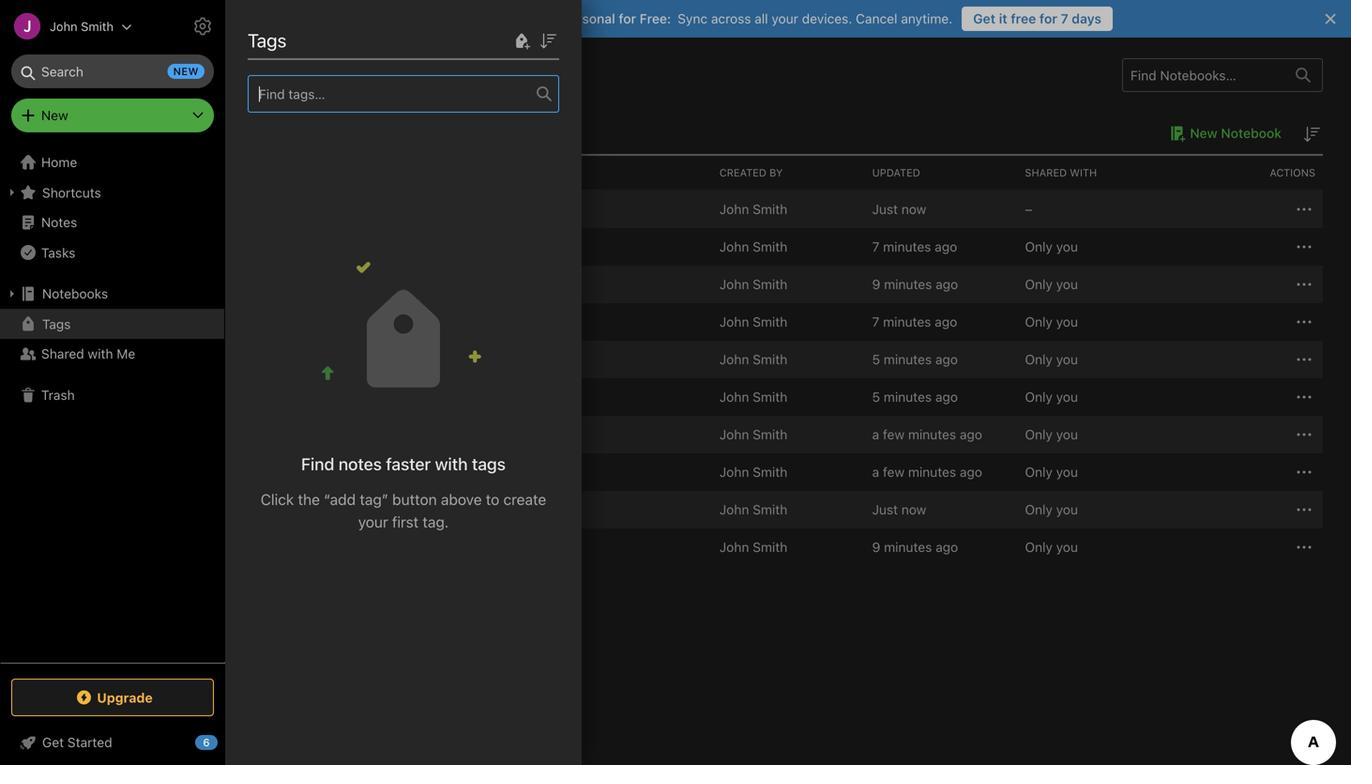 Task type: describe. For each thing, give the bounding box(es) containing it.
try
[[480, 11, 500, 26]]

minutes for things to do row
[[884, 539, 933, 555]]

john smith for note 3 row
[[720, 314, 788, 330]]

john for note 2 row
[[720, 276, 750, 292]]

tasks button
[[0, 238, 224, 268]]

actions
[[1270, 167, 1316, 179]]

get started
[[42, 735, 112, 750]]

with
[[1070, 167, 1098, 179]]

Account field
[[0, 8, 132, 45]]

only you for note 1 row
[[1025, 239, 1079, 254]]

above
[[441, 491, 482, 508]]

just for –
[[873, 201, 898, 217]]

all
[[755, 11, 768, 26]]

for for 7
[[1040, 11, 1058, 26]]

john smith for note 7 'row'
[[720, 427, 788, 442]]

smith for note 9 row
[[753, 502, 788, 517]]

note for note 4
[[312, 352, 341, 367]]

a few minutes ago for note 7 'row'
[[873, 427, 983, 442]]

devices.
[[802, 11, 853, 26]]

only for note 8 row
[[1025, 464, 1053, 480]]

new notebook button
[[1164, 122, 1282, 145]]

expand notebooks image
[[5, 286, 20, 301]]

ago for note 2 row
[[936, 276, 959, 292]]

shortcuts
[[42, 185, 101, 200]]

ago inside note 8 row
[[960, 464, 983, 480]]

with inside tree
[[88, 346, 113, 361]]

things to do row
[[253, 529, 1324, 566]]

minutes for note 2 row
[[884, 276, 933, 292]]

john smith inside account field
[[50, 19, 114, 33]]

only you for note 7 'row'
[[1025, 427, 1079, 442]]

trash
[[41, 387, 75, 403]]

9 minutes ago for things to do row
[[873, 539, 959, 555]]

anytime.
[[901, 11, 953, 26]]

get it free for 7 days
[[974, 11, 1102, 26]]

ago for note 5 'row'
[[936, 389, 958, 405]]

created by button
[[712, 156, 865, 190]]

john smith for note 8 row
[[720, 464, 788, 480]]

you for note 3 row
[[1057, 314, 1079, 330]]

only for note 4 row
[[1025, 352, 1053, 367]]

notebooks element
[[225, 38, 1352, 765]]

free
[[1011, 11, 1037, 26]]

free:
[[640, 11, 671, 26]]

you for note 5 'row'
[[1057, 389, 1079, 405]]

try evernote personal for free: sync across all your devices. cancel anytime.
[[480, 11, 953, 26]]

9 for note 2 row
[[873, 276, 881, 292]]

notes link
[[0, 207, 224, 238]]

few for note 7 'row'
[[883, 427, 905, 442]]

new button
[[11, 99, 214, 132]]

john for note 4 row
[[720, 352, 750, 367]]

created by
[[720, 167, 783, 179]]

john smith for note 1 row
[[720, 239, 788, 254]]

note 8 row
[[253, 453, 1324, 491]]

7 minutes ago for note 1 row
[[873, 239, 958, 254]]

5 for note 4 row
[[873, 352, 881, 367]]

create
[[504, 491, 547, 508]]

only for things to do row
[[1025, 539, 1053, 555]]

john for first notebook row
[[720, 201, 750, 217]]

john for note 8 row
[[720, 464, 750, 480]]

smith for note 1 row
[[753, 239, 788, 254]]

notes
[[41, 215, 77, 230]]

shared with me link
[[0, 339, 224, 369]]

your for first
[[358, 513, 388, 531]]

smith for first notebook row
[[753, 201, 788, 217]]

john for note 1 row
[[720, 239, 750, 254]]

minutes inside note 8 row
[[909, 464, 957, 480]]

new for new notebook
[[1191, 125, 1218, 141]]

7 for note 1 row
[[873, 239, 880, 254]]

minutes for note 1 row
[[884, 239, 932, 254]]

shared
[[41, 346, 84, 361]]

click the "add tag" button above to create your first tag.
[[261, 491, 547, 531]]

smith inside account field
[[81, 19, 114, 33]]

note 4 button
[[284, 348, 353, 371]]

it
[[999, 11, 1008, 26]]

note 9
[[312, 502, 353, 517]]

new for new
[[41, 107, 68, 123]]

Sort field
[[537, 29, 560, 52]]

john inside account field
[[50, 19, 78, 33]]

few for note 8 row
[[883, 464, 905, 480]]

john for note 3 row
[[720, 314, 750, 330]]

notebooks inside notebooks link
[[42, 286, 108, 301]]

to
[[486, 491, 500, 508]]

you for note 1 row
[[1057, 239, 1079, 254]]

cancel
[[856, 11, 898, 26]]

only you for note 8 row
[[1025, 464, 1079, 480]]

7 for note 3 row
[[873, 314, 880, 330]]

sort options image
[[537, 30, 560, 52]]

Find Notebooks… text field
[[1124, 60, 1285, 90]]

only for note 7 'row'
[[1025, 427, 1053, 442]]

note 9 button
[[284, 498, 353, 521]]

shared with me
[[41, 346, 135, 361]]

note for note 8
[[312, 464, 341, 480]]

5 minutes ago for note 5 'row'
[[873, 389, 958, 405]]

evernote
[[503, 11, 558, 26]]

8
[[344, 464, 353, 480]]

note 5 row
[[253, 378, 1324, 416]]

new
[[173, 65, 199, 77]]

note 2 row
[[253, 266, 1324, 303]]

john smith for note 5 'row'
[[720, 389, 788, 405]]

ago inside note 7 'row'
[[960, 427, 983, 442]]

only you for things to do row
[[1025, 539, 1079, 555]]

ago for note 4 row
[[936, 352, 958, 367]]

note 3 row
[[253, 303, 1324, 341]]

create new tag image
[[511, 30, 533, 52]]

upgrade
[[97, 690, 153, 705]]

just for only you
[[873, 502, 898, 517]]

only you for note 5 'row'
[[1025, 389, 1079, 405]]



Task type: vqa. For each thing, say whether or not it's contained in the screenshot.
the First Notebook row's Smith
yes



Task type: locate. For each thing, give the bounding box(es) containing it.
john inside note 7 'row'
[[720, 427, 750, 442]]

click to collapse image
[[218, 730, 232, 753]]

0 vertical spatial 5
[[873, 352, 881, 367]]

8 you from the top
[[1057, 502, 1079, 517]]

ago for note 1 row
[[935, 239, 958, 254]]

smith for note 7 'row'
[[753, 427, 788, 442]]

9 minutes ago for note 2 row
[[873, 276, 959, 292]]

minutes inside note 2 row
[[884, 276, 933, 292]]

a few minutes ago inside note 8 row
[[873, 464, 983, 480]]

0 vertical spatial a
[[873, 427, 880, 442]]

you inside note 3 row
[[1057, 314, 1079, 330]]

3 you from the top
[[1057, 314, 1079, 330]]

1 vertical spatial 5 minutes ago
[[873, 389, 958, 405]]

john down created
[[720, 201, 750, 217]]

5 minutes ago for note 4 row
[[873, 352, 958, 367]]

john inside note 2 row
[[720, 276, 750, 292]]

smith for things to do row
[[753, 539, 788, 555]]

smith for note 3 row
[[753, 314, 788, 330]]

you for things to do row
[[1057, 539, 1079, 555]]

now inside note 9 row
[[902, 502, 927, 517]]

1 few from the top
[[883, 427, 905, 442]]

9
[[873, 276, 881, 292], [344, 502, 353, 517], [873, 539, 881, 555]]

1 vertical spatial a few minutes ago
[[873, 464, 983, 480]]

1 vertical spatial now
[[902, 502, 927, 517]]

john smith
[[50, 19, 114, 33], [720, 201, 788, 217], [720, 239, 788, 254], [720, 276, 788, 292], [720, 314, 788, 330], [720, 352, 788, 367], [720, 389, 788, 405], [720, 427, 788, 442], [720, 464, 788, 480], [720, 502, 788, 517], [720, 539, 788, 555]]

get for get started
[[42, 735, 64, 750]]

smith inside first notebook row
[[753, 201, 788, 217]]

just now inside note 9 row
[[873, 502, 927, 517]]

smith for note 2 row
[[753, 276, 788, 292]]

only for note 9 row
[[1025, 502, 1053, 517]]

notes
[[339, 454, 382, 474]]

0 horizontal spatial with
[[88, 346, 113, 361]]

home
[[41, 154, 77, 170]]

you
[[1057, 239, 1079, 254], [1057, 276, 1079, 292], [1057, 314, 1079, 330], [1057, 352, 1079, 367], [1057, 389, 1079, 405], [1057, 427, 1079, 442], [1057, 464, 1079, 480], [1057, 502, 1079, 517], [1057, 539, 1079, 555]]

you for note 4 row
[[1057, 352, 1079, 367]]

minutes inside note 1 row
[[884, 239, 932, 254]]

ago for note 3 row
[[935, 314, 958, 330]]

get inside "button"
[[974, 11, 996, 26]]

1 note from the top
[[312, 352, 341, 367]]

get left started
[[42, 735, 64, 750]]

2 7 minutes ago from the top
[[873, 314, 958, 330]]

0 horizontal spatial tags
[[42, 316, 71, 332]]

1 just now from the top
[[873, 201, 927, 217]]

row group
[[253, 191, 1324, 566]]

smith down note 4 row
[[753, 389, 788, 405]]

1 vertical spatial 5
[[873, 389, 881, 405]]

john
[[50, 19, 78, 33], [720, 201, 750, 217], [720, 239, 750, 254], [720, 276, 750, 292], [720, 314, 750, 330], [720, 352, 750, 367], [720, 389, 750, 405], [720, 427, 750, 442], [720, 464, 750, 480], [720, 502, 750, 517], [720, 539, 750, 555]]

smith inside note 8 row
[[753, 464, 788, 480]]

only for note 2 row
[[1025, 276, 1053, 292]]

smith down note 7 'row'
[[753, 464, 788, 480]]

1 a few minutes ago from the top
[[873, 427, 983, 442]]

note
[[312, 352, 341, 367], [312, 464, 341, 480], [312, 502, 341, 517]]

2 a few minutes ago from the top
[[873, 464, 983, 480]]

1 vertical spatial notebooks
[[42, 286, 108, 301]]

tags up shared
[[42, 316, 71, 332]]

just now for –
[[873, 201, 927, 217]]

minutes inside things to do row
[[884, 539, 933, 555]]

4 only from the top
[[1025, 352, 1053, 367]]

get for get it free for 7 days
[[974, 11, 996, 26]]

for left free:
[[619, 11, 636, 26]]

0 vertical spatial 9 minutes ago
[[873, 276, 959, 292]]

john smith down note 5 'row'
[[720, 427, 788, 442]]

you for note 8 row
[[1057, 464, 1079, 480]]

shortcuts button
[[0, 177, 224, 207]]

tags
[[472, 454, 506, 474]]

tree
[[0, 147, 225, 662]]

note inside note 4 button
[[312, 352, 341, 367]]

0 horizontal spatial new
[[41, 107, 68, 123]]

1 vertical spatial just
[[873, 502, 898, 517]]

1 horizontal spatial your
[[772, 11, 799, 26]]

6
[[203, 736, 210, 749]]

7 you from the top
[[1057, 464, 1079, 480]]

only for note 3 row
[[1025, 314, 1053, 330]]

tags inside button
[[42, 316, 71, 332]]

only you inside note 3 row
[[1025, 314, 1079, 330]]

smith inside note 5 'row'
[[753, 389, 788, 405]]

note 4 row
[[253, 341, 1324, 378]]

1 7 minutes ago from the top
[[873, 239, 958, 254]]

note inside note 8 button
[[312, 464, 341, 480]]

note 4
[[312, 352, 353, 367]]

john smith up search text field at top left
[[50, 19, 114, 33]]

only
[[1025, 239, 1053, 254], [1025, 276, 1053, 292], [1025, 314, 1053, 330], [1025, 352, 1053, 367], [1025, 389, 1053, 405], [1025, 427, 1053, 442], [1025, 464, 1053, 480], [1025, 502, 1053, 517], [1025, 539, 1053, 555]]

9 minutes ago inside things to do row
[[873, 539, 959, 555]]

you inside note 5 'row'
[[1057, 389, 1079, 405]]

shared with
[[1025, 167, 1098, 179]]

john inside first notebook row
[[720, 201, 750, 217]]

only you inside note 2 row
[[1025, 276, 1079, 292]]

john smith down created by
[[720, 201, 788, 217]]

6 only from the top
[[1025, 427, 1053, 442]]

few
[[883, 427, 905, 442], [883, 464, 905, 480]]

smith inside note 4 row
[[753, 352, 788, 367]]

1 you from the top
[[1057, 239, 1079, 254]]

row group inside notebooks element
[[253, 191, 1324, 566]]

0 vertical spatial a few minutes ago
[[873, 427, 983, 442]]

0 vertical spatial 7
[[1061, 11, 1069, 26]]

just inside first notebook row
[[873, 201, 898, 217]]

new inside button
[[1191, 125, 1218, 141]]

with up above
[[435, 454, 468, 474]]

0 horizontal spatial notebooks
[[42, 286, 108, 301]]

sync
[[678, 11, 708, 26]]

john down note 9 row
[[720, 539, 750, 555]]

home link
[[0, 147, 225, 177]]

new
[[41, 107, 68, 123], [1191, 125, 1218, 141]]

0 vertical spatial 9
[[873, 276, 881, 292]]

note left 8
[[312, 464, 341, 480]]

5 for note 5 'row'
[[873, 389, 881, 405]]

smith for note 5 'row'
[[753, 389, 788, 405]]

2 you from the top
[[1057, 276, 1079, 292]]

john smith inside note 1 row
[[720, 239, 788, 254]]

with
[[88, 346, 113, 361], [435, 454, 468, 474]]

0 horizontal spatial for
[[619, 11, 636, 26]]

5 only you from the top
[[1025, 389, 1079, 405]]

only inside note 9 row
[[1025, 502, 1053, 517]]

first
[[392, 513, 419, 531]]

0 vertical spatial few
[[883, 427, 905, 442]]

only inside note 3 row
[[1025, 314, 1053, 330]]

your
[[772, 11, 799, 26], [358, 513, 388, 531]]

7 inside get it free for 7 days "button"
[[1061, 11, 1069, 26]]

4
[[344, 352, 353, 367]]

9 minutes ago inside note 2 row
[[873, 276, 959, 292]]

5 minutes ago inside note 4 row
[[873, 352, 958, 367]]

0 vertical spatial 7 minutes ago
[[873, 239, 958, 254]]

only inside note 4 row
[[1025, 352, 1053, 367]]

you inside note 2 row
[[1057, 276, 1079, 292]]

smith down note 5 'row'
[[753, 427, 788, 442]]

0 horizontal spatial your
[[358, 513, 388, 531]]

2 a from the top
[[873, 464, 880, 480]]

row group containing john smith
[[253, 191, 1324, 566]]

john smith inside note 2 row
[[720, 276, 788, 292]]

just now for only you
[[873, 502, 927, 517]]

john smith down note 8 row
[[720, 502, 788, 517]]

you inside note 1 row
[[1057, 239, 1079, 254]]

5 minutes ago
[[873, 352, 958, 367], [873, 389, 958, 405]]

john smith down first notebook row
[[720, 239, 788, 254]]

0 vertical spatial notebooks
[[253, 64, 343, 86]]

smith down by
[[753, 201, 788, 217]]

minutes for note 3 row
[[884, 314, 932, 330]]

note for note 9
[[312, 502, 341, 517]]

new inside popup button
[[41, 107, 68, 123]]

a for note 7 'row'
[[873, 427, 880, 442]]

few inside note 7 'row'
[[883, 427, 905, 442]]

2 vertical spatial 7
[[873, 314, 880, 330]]

1 a from the top
[[873, 427, 880, 442]]

1 vertical spatial few
[[883, 464, 905, 480]]

a few minutes ago for note 8 row
[[873, 464, 983, 480]]

only you for note 3 row
[[1025, 314, 1079, 330]]

minutes
[[884, 239, 932, 254], [884, 276, 933, 292], [884, 314, 932, 330], [884, 352, 932, 367], [884, 389, 932, 405], [909, 427, 957, 442], [909, 464, 957, 480], [884, 539, 933, 555]]

0 vertical spatial just now
[[873, 201, 927, 217]]

9 for things to do row
[[873, 539, 881, 555]]

only you for note 9 row
[[1025, 502, 1079, 517]]

9 inside things to do row
[[873, 539, 881, 555]]

smith inside note 3 row
[[753, 314, 788, 330]]

1 vertical spatial 9
[[344, 502, 353, 517]]

john smith for things to do row
[[720, 539, 788, 555]]

smith for note 8 row
[[753, 464, 788, 480]]

john smith for note 4 row
[[720, 352, 788, 367]]

john smith down note 4 row
[[720, 389, 788, 405]]

1 vertical spatial get
[[42, 735, 64, 750]]

get left it at the right top of the page
[[974, 11, 996, 26]]

john down note 1 row
[[720, 276, 750, 292]]

1 vertical spatial your
[[358, 513, 388, 531]]

ago inside note 4 row
[[936, 352, 958, 367]]

4 only you from the top
[[1025, 352, 1079, 367]]

5 inside note 4 row
[[873, 352, 881, 367]]

5 only from the top
[[1025, 389, 1053, 405]]

now for only you
[[902, 502, 927, 517]]

me
[[117, 346, 135, 361]]

5 you from the top
[[1057, 389, 1079, 405]]

8 only from the top
[[1025, 502, 1053, 517]]

smith inside note 1 row
[[753, 239, 788, 254]]

you inside note 4 row
[[1057, 352, 1079, 367]]

faster
[[386, 454, 431, 474]]

0 vertical spatial get
[[974, 11, 996, 26]]

1 horizontal spatial notebooks
[[253, 64, 343, 86]]

0 vertical spatial now
[[902, 201, 927, 217]]

9 inside button
[[344, 502, 353, 517]]

for for free:
[[619, 11, 636, 26]]

smith
[[81, 19, 114, 33], [753, 201, 788, 217], [753, 239, 788, 254], [753, 276, 788, 292], [753, 314, 788, 330], [753, 352, 788, 367], [753, 389, 788, 405], [753, 427, 788, 442], [753, 464, 788, 480], [753, 502, 788, 517], [753, 539, 788, 555]]

personal
[[562, 11, 616, 26]]

1 vertical spatial 7 minutes ago
[[873, 314, 958, 330]]

a for note 8 row
[[873, 464, 880, 480]]

1 horizontal spatial for
[[1040, 11, 1058, 26]]

smith down note 2 row
[[753, 314, 788, 330]]

6 only you from the top
[[1025, 427, 1079, 442]]

get it free for 7 days button
[[962, 7, 1113, 31]]

1 5 minutes ago from the top
[[873, 352, 958, 367]]

only for note 5 'row'
[[1025, 389, 1053, 405]]

get inside help and learning task checklist 'field'
[[42, 735, 64, 750]]

7
[[1061, 11, 1069, 26], [873, 239, 880, 254], [873, 314, 880, 330]]

smith down first notebook row
[[753, 239, 788, 254]]

john for note 7 'row'
[[720, 427, 750, 442]]

john smith down note 2 row
[[720, 314, 788, 330]]

1 now from the top
[[902, 201, 927, 217]]

1 vertical spatial with
[[435, 454, 468, 474]]

"add
[[324, 491, 356, 508]]

only for note 1 row
[[1025, 239, 1053, 254]]

7 only from the top
[[1025, 464, 1053, 480]]

1 vertical spatial a
[[873, 464, 880, 480]]

for
[[619, 11, 636, 26], [1040, 11, 1058, 26]]

click
[[261, 491, 294, 508]]

2 5 from the top
[[873, 389, 881, 405]]

2 9 minutes ago from the top
[[873, 539, 959, 555]]

smith up search text field at top left
[[81, 19, 114, 33]]

by
[[770, 167, 783, 179]]

tag.
[[423, 513, 449, 531]]

note down note 8
[[312, 502, 341, 517]]

created
[[720, 167, 767, 179]]

3 only from the top
[[1025, 314, 1053, 330]]

shared with button
[[1018, 156, 1171, 190]]

john smith down note 7 'row'
[[720, 464, 788, 480]]

you for note 9 row
[[1057, 502, 1079, 517]]

now inside first notebook row
[[902, 201, 927, 217]]

5 minutes ago inside note 5 'row'
[[873, 389, 958, 405]]

ago inside things to do row
[[936, 539, 959, 555]]

2 just from the top
[[873, 502, 898, 517]]

9 you from the top
[[1057, 539, 1079, 555]]

0 vertical spatial your
[[772, 11, 799, 26]]

john down first notebook row
[[720, 239, 750, 254]]

john smith down note 9 row
[[720, 539, 788, 555]]

shared
[[1025, 167, 1067, 179]]

the
[[298, 491, 320, 508]]

Search text field
[[24, 54, 201, 88]]

1 just from the top
[[873, 201, 898, 217]]

ago inside note 1 row
[[935, 239, 958, 254]]

only you inside note 4 row
[[1025, 352, 1079, 367]]

new notebook
[[1191, 125, 1282, 141]]

ago
[[935, 239, 958, 254], [936, 276, 959, 292], [935, 314, 958, 330], [936, 352, 958, 367], [936, 389, 958, 405], [960, 427, 983, 442], [960, 464, 983, 480], [936, 539, 959, 555]]

minutes inside note 3 row
[[884, 314, 932, 330]]

notebooks
[[253, 64, 343, 86], [42, 286, 108, 301]]

john smith for note 2 row
[[720, 276, 788, 292]]

just now inside first notebook row
[[873, 201, 927, 217]]

0 vertical spatial note
[[312, 352, 341, 367]]

only you inside note 1 row
[[1025, 239, 1079, 254]]

a inside note 7 'row'
[[873, 427, 880, 442]]

smith down note 8 row
[[753, 502, 788, 517]]

john smith inside note 3 row
[[720, 314, 788, 330]]

2 only you from the top
[[1025, 276, 1079, 292]]

0 vertical spatial 5 minutes ago
[[873, 352, 958, 367]]

your inside click the "add tag" button above to create your first tag.
[[358, 513, 388, 531]]

john down note 3 row
[[720, 352, 750, 367]]

9 inside note 2 row
[[873, 276, 881, 292]]

notebook
[[1222, 125, 1282, 141]]

note 8 button
[[284, 461, 353, 483]]

trash link
[[0, 380, 224, 410]]

john smith for note 9 row
[[720, 502, 788, 517]]

a few minutes ago inside note 7 'row'
[[873, 427, 983, 442]]

1 only you from the top
[[1025, 239, 1079, 254]]

john smith inside first notebook row
[[720, 201, 788, 217]]

smith inside note 9 row
[[753, 502, 788, 517]]

2 vertical spatial 9
[[873, 539, 881, 555]]

tree containing home
[[0, 147, 225, 662]]

john inside things to do row
[[720, 539, 750, 555]]

settings image
[[192, 15, 214, 38]]

just now
[[873, 201, 927, 217], [873, 502, 927, 517]]

you for note 2 row
[[1057, 276, 1079, 292]]

note left 4
[[312, 352, 341, 367]]

2 vertical spatial note
[[312, 502, 341, 517]]

updated
[[873, 167, 921, 179]]

smith inside things to do row
[[753, 539, 788, 555]]

9 minutes ago
[[873, 276, 959, 292], [873, 539, 959, 555]]

smith down note 1 row
[[753, 276, 788, 292]]

9 only you from the top
[[1025, 539, 1079, 555]]

first notebook row
[[253, 191, 1324, 228]]

your for devices.
[[772, 11, 799, 26]]

notebooks inside notebooks element
[[253, 64, 343, 86]]

minutes for note 5 'row'
[[884, 389, 932, 405]]

1 for from the left
[[619, 11, 636, 26]]

note inside button
[[312, 502, 341, 517]]

7 minutes ago inside note 3 row
[[873, 314, 958, 330]]

john up search text field at top left
[[50, 19, 78, 33]]

1 vertical spatial just now
[[873, 502, 927, 517]]

get
[[974, 11, 996, 26], [42, 735, 64, 750]]

john inside note 1 row
[[720, 239, 750, 254]]

only you inside note 8 row
[[1025, 464, 1079, 480]]

0 vertical spatial just
[[873, 201, 898, 217]]

you inside note 8 row
[[1057, 464, 1079, 480]]

1 vertical spatial 9 minutes ago
[[873, 539, 959, 555]]

1 horizontal spatial get
[[974, 11, 996, 26]]

your right all
[[772, 11, 799, 26]]

updated button
[[865, 156, 1018, 190]]

across
[[711, 11, 751, 26]]

only you inside note 7 'row'
[[1025, 427, 1079, 442]]

only inside things to do row
[[1025, 539, 1053, 555]]

5
[[873, 352, 881, 367], [873, 389, 881, 405]]

7 minutes ago inside note 1 row
[[873, 239, 958, 254]]

7 only you from the top
[[1025, 464, 1079, 480]]

minutes for note 4 row
[[884, 352, 932, 367]]

upgrade button
[[11, 679, 214, 716]]

smith for note 4 row
[[753, 352, 788, 367]]

2 few from the top
[[883, 464, 905, 480]]

only inside note 2 row
[[1025, 276, 1053, 292]]

notebooks link
[[0, 279, 224, 309]]

2 only from the top
[[1025, 276, 1053, 292]]

3 note from the top
[[312, 502, 341, 517]]

2 for from the left
[[1040, 11, 1058, 26]]

now for –
[[902, 201, 927, 217]]

john for things to do row
[[720, 539, 750, 555]]

0 vertical spatial with
[[88, 346, 113, 361]]

smith inside note 2 row
[[753, 276, 788, 292]]

your down tag" at the left bottom
[[358, 513, 388, 531]]

actions button
[[1171, 156, 1324, 190]]

john down note 8 row
[[720, 502, 750, 517]]

john down note 5 'row'
[[720, 427, 750, 442]]

john down note 4 row
[[720, 389, 750, 405]]

4 you from the top
[[1057, 352, 1079, 367]]

john inside note 4 row
[[720, 352, 750, 367]]

1 vertical spatial 7
[[873, 239, 880, 254]]

john inside note 5 'row'
[[720, 389, 750, 405]]

–
[[1025, 201, 1033, 217]]

7 minutes ago
[[873, 239, 958, 254], [873, 314, 958, 330]]

started
[[67, 735, 112, 750]]

ago inside note 3 row
[[935, 314, 958, 330]]

only you
[[1025, 239, 1079, 254], [1025, 276, 1079, 292], [1025, 314, 1079, 330], [1025, 352, 1079, 367], [1025, 389, 1079, 405], [1025, 427, 1079, 442], [1025, 464, 1079, 480], [1025, 502, 1079, 517], [1025, 539, 1079, 555]]

ago inside note 2 row
[[936, 276, 959, 292]]

6 you from the top
[[1057, 427, 1079, 442]]

you inside note 9 row
[[1057, 502, 1079, 517]]

2 5 minutes ago from the top
[[873, 389, 958, 405]]

john for note 9 row
[[720, 502, 750, 517]]

0 vertical spatial new
[[41, 107, 68, 123]]

only you for note 4 row
[[1025, 352, 1079, 367]]

Find tags… text field
[[249, 81, 537, 106]]

john smith down note 3 row
[[720, 352, 788, 367]]

minutes inside note 7 'row'
[[909, 427, 957, 442]]

john smith inside things to do row
[[720, 539, 788, 555]]

for right free
[[1040, 11, 1058, 26]]

only inside note 8 row
[[1025, 464, 1053, 480]]

2 note from the top
[[312, 464, 341, 480]]

2 now from the top
[[902, 502, 927, 517]]

john for note 5 'row'
[[720, 389, 750, 405]]

smith down note 9 row
[[753, 539, 788, 555]]

Help and Learning task checklist field
[[0, 728, 225, 758]]

9 only from the top
[[1025, 539, 1053, 555]]

you inside things to do row
[[1057, 539, 1079, 555]]

days
[[1072, 11, 1102, 26]]

0 horizontal spatial get
[[42, 735, 64, 750]]

note 9 row
[[253, 491, 1324, 529]]

5 inside 'row'
[[873, 389, 881, 405]]

1 only from the top
[[1025, 239, 1053, 254]]

ago for things to do row
[[936, 539, 959, 555]]

1 9 minutes ago from the top
[[873, 276, 959, 292]]

only you inside note 9 row
[[1025, 502, 1079, 517]]

tags button
[[0, 309, 224, 339]]

new left notebook
[[1191, 125, 1218, 141]]

tag"
[[360, 491, 389, 508]]

1 vertical spatial tags
[[42, 316, 71, 332]]

note 8
[[312, 464, 353, 480]]

button
[[392, 491, 437, 508]]

smith inside note 7 'row'
[[753, 427, 788, 442]]

new search field
[[24, 54, 205, 88]]

2 just now from the top
[[873, 502, 927, 517]]

1 horizontal spatial with
[[435, 454, 468, 474]]

note 7 row
[[253, 416, 1324, 453]]

new up home
[[41, 107, 68, 123]]

just
[[873, 201, 898, 217], [873, 502, 898, 517]]

find notes faster with tags
[[301, 454, 506, 474]]

1 vertical spatial note
[[312, 464, 341, 480]]

find
[[301, 454, 335, 474]]

note 1 row
[[253, 228, 1324, 266]]

tags right settings icon
[[248, 29, 287, 51]]

a inside note 8 row
[[873, 464, 880, 480]]

1 vertical spatial new
[[1191, 125, 1218, 141]]

john smith for first notebook row
[[720, 201, 788, 217]]

john down note 2 row
[[720, 314, 750, 330]]

smith down note 3 row
[[753, 352, 788, 367]]

minutes inside note 4 row
[[884, 352, 932, 367]]

with left me
[[88, 346, 113, 361]]

only you for note 2 row
[[1025, 276, 1079, 292]]

only inside note 5 'row'
[[1025, 389, 1053, 405]]

1 5 from the top
[[873, 352, 881, 367]]

john inside note 3 row
[[720, 314, 750, 330]]

0 vertical spatial tags
[[248, 29, 287, 51]]

8 only you from the top
[[1025, 502, 1079, 517]]

you inside note 7 'row'
[[1057, 427, 1079, 442]]

7 minutes ago for note 3 row
[[873, 314, 958, 330]]

3 only you from the top
[[1025, 314, 1079, 330]]

john down note 7 'row'
[[720, 464, 750, 480]]

minutes inside note 5 'row'
[[884, 389, 932, 405]]

1 horizontal spatial new
[[1191, 125, 1218, 141]]

1 horizontal spatial tags
[[248, 29, 287, 51]]

7 inside note 3 row
[[873, 314, 880, 330]]

few inside note 8 row
[[883, 464, 905, 480]]

john smith inside note 5 'row'
[[720, 389, 788, 405]]

tasks
[[41, 245, 75, 260]]

john smith down note 1 row
[[720, 276, 788, 292]]

you for note 7 'row'
[[1057, 427, 1079, 442]]



